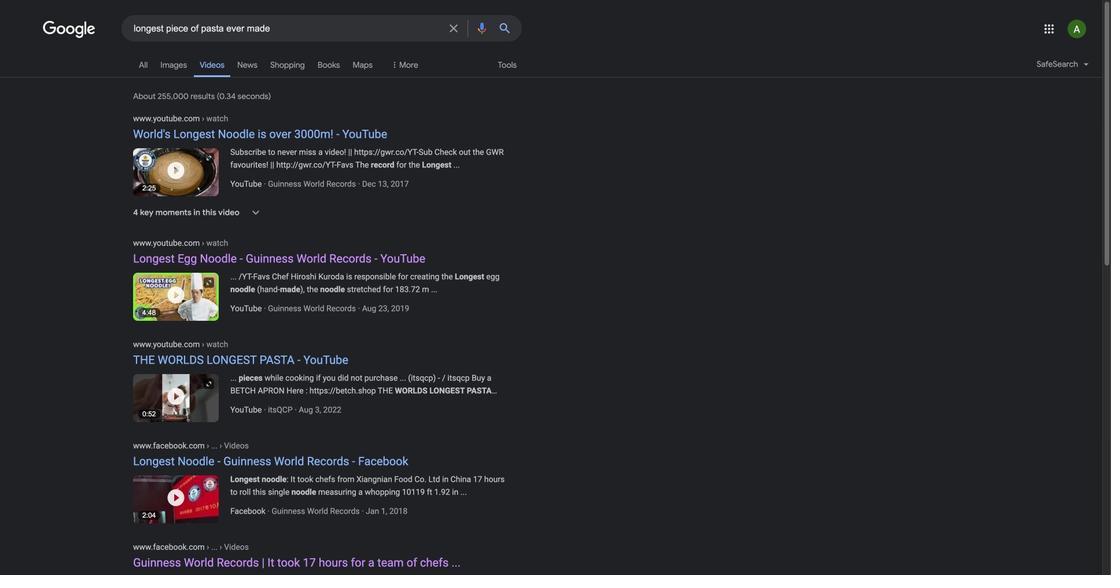 Task type: describe. For each thing, give the bounding box(es) containing it.
google image
[[43, 21, 96, 38]]

clear image
[[447, 16, 461, 41]]



Task type: vqa. For each thing, say whether or not it's contained in the screenshot.
search box
yes



Task type: locate. For each thing, give the bounding box(es) containing it.
search by voice image
[[475, 21, 489, 35]]

navigation
[[0, 51, 1103, 84]]

None text field
[[133, 113, 228, 123], [200, 114, 228, 123], [133, 238, 228, 248], [200, 238, 228, 248], [133, 339, 228, 349], [133, 440, 249, 451], [205, 441, 249, 451], [133, 113, 228, 123], [200, 114, 228, 123], [133, 238, 228, 248], [200, 238, 228, 248], [133, 339, 228, 349], [133, 440, 249, 451], [205, 441, 249, 451]]

Search text field
[[134, 22, 442, 36]]

None text field
[[200, 340, 228, 349], [133, 542, 249, 552], [205, 542, 249, 552], [200, 340, 228, 349], [133, 542, 249, 552], [205, 542, 249, 552]]

None search field
[[0, 14, 522, 42]]

more filters element
[[400, 60, 419, 70]]



